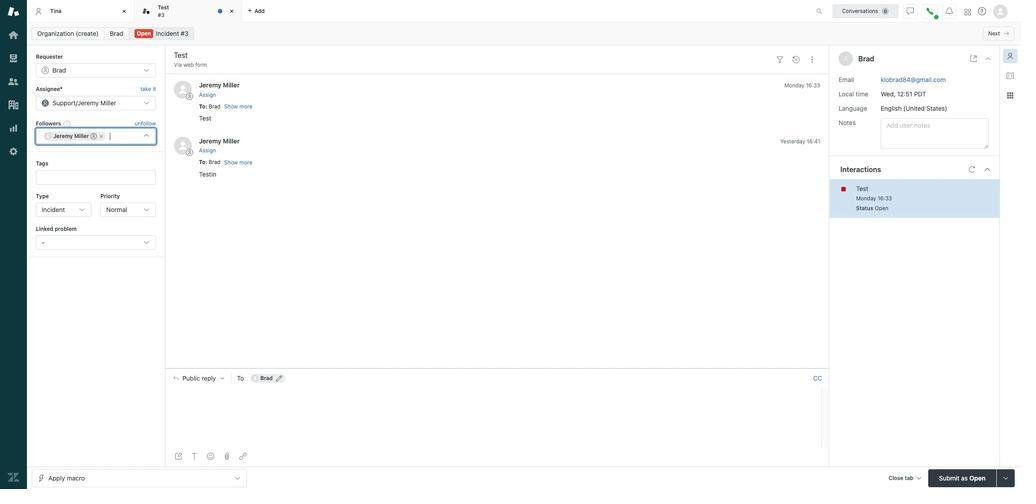 Task type: locate. For each thing, give the bounding box(es) containing it.
monday 16:33
[[785, 82, 821, 89]]

jeremy right support
[[78, 99, 99, 107]]

1 horizontal spatial #3
[[181, 30, 189, 37]]

0 vertical spatial 16:33
[[806, 82, 821, 89]]

user image
[[844, 57, 848, 61]]

close image up brad link
[[120, 7, 129, 16]]

open inside test monday 16:33 status open
[[875, 205, 889, 211]]

1 horizontal spatial test
[[199, 114, 211, 122]]

close image right "view more details" icon in the top right of the page
[[985, 55, 992, 62]]

to : brad show more testin
[[199, 159, 252, 178]]

test for test monday 16:33 status open
[[856, 185, 869, 192]]

1 vertical spatial test
[[199, 114, 211, 122]]

monday up status
[[856, 195, 877, 202]]

add attachment image
[[223, 453, 230, 460]]

0 vertical spatial assign button
[[199, 91, 216, 99]]

wed, 12:51 pdt
[[881, 90, 927, 98]]

0 vertical spatial test
[[158, 4, 169, 11]]

2 avatar image from the top
[[174, 137, 192, 155]]

test
[[158, 4, 169, 11], [199, 114, 211, 122], [856, 185, 869, 192]]

-
[[42, 239, 45, 246]]

miller
[[223, 81, 240, 89], [100, 99, 116, 107], [74, 133, 89, 140], [223, 137, 240, 145]]

: inside to : brad show more testin
[[205, 159, 207, 166]]

more for test
[[240, 103, 252, 110]]

show more button
[[224, 103, 252, 111], [224, 159, 252, 167]]

Monday 16:33 text field
[[785, 82, 821, 89]]

jeremy miller option
[[43, 132, 106, 141]]

type
[[36, 193, 49, 199]]

open
[[137, 30, 151, 37], [875, 205, 889, 211], [970, 474, 986, 482]]

0 vertical spatial avatar image
[[174, 81, 192, 99]]

jeremy up to : brad show more testin
[[199, 137, 221, 145]]

local time
[[839, 90, 869, 98]]

1 horizontal spatial 16:33
[[878, 195, 892, 202]]

#3 inside test #3
[[158, 11, 165, 18]]

: for testin
[[205, 159, 207, 166]]

1 jeremy miller link from the top
[[199, 81, 240, 89]]

add button
[[242, 0, 270, 22]]

jeremy miller assign up 'to : brad show more test'
[[199, 81, 240, 98]]

incident down test #3
[[156, 30, 179, 37]]

2 assign from the top
[[199, 147, 216, 154]]

0 vertical spatial show
[[224, 103, 238, 110]]

1 avatar image from the top
[[174, 81, 192, 99]]

get help image
[[978, 7, 986, 15]]

1 vertical spatial incident
[[42, 206, 65, 213]]

language
[[839, 104, 867, 112]]

1 vertical spatial show
[[224, 159, 238, 166]]

1 vertical spatial open
[[875, 205, 889, 211]]

0 vertical spatial more
[[240, 103, 252, 110]]

brad inside secondary "element"
[[110, 30, 123, 37]]

view more details image
[[970, 55, 978, 62]]

2 vertical spatial test
[[856, 185, 869, 192]]

apps image
[[1007, 92, 1014, 99]]

remove image
[[99, 134, 104, 139]]

1 vertical spatial more
[[240, 159, 252, 166]]

: down form
[[205, 103, 207, 110]]

open down monday 16:33 text box
[[875, 205, 889, 211]]

jeremy miller link
[[199, 81, 240, 89], [199, 137, 240, 145]]

draft mode image
[[175, 453, 182, 460]]

to up testin
[[199, 159, 205, 166]]

0 horizontal spatial open
[[137, 30, 151, 37]]

monday
[[785, 82, 805, 89], [856, 195, 877, 202]]

0 horizontal spatial monday
[[785, 82, 805, 89]]

assign button up 'to : brad show more test'
[[199, 91, 216, 99]]

organizations image
[[8, 99, 19, 111]]

to left klobrad84@gmail.com icon
[[237, 374, 244, 382]]

Followers field
[[109, 132, 137, 141]]

0 vertical spatial :
[[205, 103, 207, 110]]

add link (cmd k) image
[[239, 453, 247, 460]]

2 horizontal spatial open
[[970, 474, 986, 482]]

show more button for testin
[[224, 159, 252, 167]]

1 horizontal spatial monday
[[856, 195, 877, 202]]

tina tab
[[27, 0, 135, 22]]

jeremy miller link down form
[[199, 81, 240, 89]]

customer context image
[[1007, 52, 1014, 60]]

test inside test monday 16:33 status open
[[856, 185, 869, 192]]

to for to : brad show more testin
[[199, 159, 205, 166]]

assign up testin
[[199, 147, 216, 154]]

1 assign from the top
[[199, 91, 216, 98]]

2 assign button from the top
[[199, 147, 216, 155]]

2 show more button from the top
[[224, 159, 252, 167]]

public
[[182, 375, 200, 382]]

incident inside secondary "element"
[[156, 30, 179, 37]]

incident
[[156, 30, 179, 37], [42, 206, 65, 213]]

:
[[205, 103, 207, 110], [205, 159, 207, 166]]

monday down events image
[[785, 82, 805, 89]]

open right as
[[970, 474, 986, 482]]

test inside tab
[[158, 4, 169, 11]]

1 vertical spatial avatar image
[[174, 137, 192, 155]]

jeremy miller assign
[[199, 81, 240, 98], [199, 137, 240, 154]]

user is an agent image
[[91, 133, 97, 140]]

1 vertical spatial :
[[205, 159, 207, 166]]

jeremy down form
[[199, 81, 221, 89]]

add
[[255, 7, 265, 14]]

0 horizontal spatial close image
[[120, 7, 129, 16]]

assign up 'to : brad show more test'
[[199, 91, 216, 98]]

requester element
[[36, 63, 156, 78]]

1 vertical spatial assign button
[[199, 147, 216, 155]]

0 vertical spatial to
[[199, 103, 205, 110]]

#3 up web
[[181, 30, 189, 37]]

miller right /
[[100, 99, 116, 107]]

apply macro
[[48, 474, 85, 482]]

reply
[[202, 375, 216, 382]]

incident inside popup button
[[42, 206, 65, 213]]

miller inside assignee* element
[[100, 99, 116, 107]]

(united
[[904, 104, 925, 112]]

0 vertical spatial open
[[137, 30, 151, 37]]

1 show more button from the top
[[224, 103, 252, 111]]

16:33
[[806, 82, 821, 89], [878, 195, 892, 202]]

close image
[[120, 7, 129, 16], [985, 55, 992, 62]]

0 vertical spatial jeremy miller assign
[[199, 81, 240, 98]]

1 vertical spatial assign
[[199, 147, 216, 154]]

#3
[[158, 11, 165, 18], [181, 30, 189, 37]]

1 jeremy miller assign from the top
[[199, 81, 240, 98]]

jeremy down info on adding followers image at the left top of page
[[53, 133, 73, 140]]

via web form
[[174, 61, 207, 68]]

2 more from the top
[[240, 159, 252, 166]]

jeremy miller assign up to : brad show more testin
[[199, 137, 240, 154]]

miller up to : brad show more testin
[[223, 137, 240, 145]]

show
[[224, 103, 238, 110], [224, 159, 238, 166]]

tabs tab list
[[27, 0, 807, 22]]

jeremy
[[199, 81, 221, 89], [78, 99, 99, 107], [53, 133, 73, 140], [199, 137, 221, 145]]

assign button
[[199, 91, 216, 99], [199, 147, 216, 155]]

events image
[[793, 56, 800, 63]]

assign for test
[[199, 91, 216, 98]]

1 vertical spatial show more button
[[224, 159, 252, 167]]

zendesk products image
[[965, 9, 971, 15]]

assign
[[199, 91, 216, 98], [199, 147, 216, 154]]

2 : from the top
[[205, 159, 207, 166]]

0 vertical spatial incident
[[156, 30, 179, 37]]

/
[[76, 99, 78, 107]]

submit as open
[[939, 474, 986, 482]]

1 vertical spatial jeremy miller link
[[199, 137, 240, 145]]

1 horizontal spatial incident
[[156, 30, 179, 37]]

0 horizontal spatial #3
[[158, 11, 165, 18]]

#3 up incident #3
[[158, 11, 165, 18]]

to
[[199, 103, 205, 110], [199, 159, 205, 166], [237, 374, 244, 382]]

miller left user is an agent image
[[74, 133, 89, 140]]

normal button
[[100, 203, 156, 217]]

jeremy miller assign for test
[[199, 81, 240, 98]]

1 assign button from the top
[[199, 91, 216, 99]]

to down form
[[199, 103, 205, 110]]

unfollow button
[[135, 120, 156, 128]]

2 jeremy miller link from the top
[[199, 137, 240, 145]]

2 show from the top
[[224, 159, 238, 166]]

brad
[[110, 30, 123, 37], [859, 55, 875, 63], [52, 67, 66, 74], [209, 103, 221, 110], [209, 159, 221, 166], [260, 375, 273, 382]]

public reply
[[182, 375, 216, 382]]

followers
[[36, 120, 61, 127]]

jeremy miller link up to : brad show more testin
[[199, 137, 240, 145]]

#3 inside secondary "element"
[[181, 30, 189, 37]]

1 : from the top
[[205, 103, 207, 110]]

1 horizontal spatial open
[[875, 205, 889, 211]]

1 horizontal spatial close image
[[985, 55, 992, 62]]

states)
[[927, 104, 948, 112]]

1 vertical spatial 16:33
[[878, 195, 892, 202]]

show inside to : brad show more testin
[[224, 159, 238, 166]]

followers element
[[36, 128, 156, 144]]

0 vertical spatial #3
[[158, 11, 165, 18]]

assignee* element
[[36, 96, 156, 110]]

0 vertical spatial monday
[[785, 82, 805, 89]]

organization (create)
[[37, 30, 99, 37]]

next button
[[983, 26, 1015, 41]]

0 horizontal spatial test
[[158, 4, 169, 11]]

assignee*
[[36, 86, 63, 93]]

show for testin
[[224, 159, 238, 166]]

to for to : brad show more test
[[199, 103, 205, 110]]

1 vertical spatial monday
[[856, 195, 877, 202]]

zendesk image
[[8, 472, 19, 483]]

2 horizontal spatial test
[[856, 185, 869, 192]]

web
[[183, 61, 194, 68]]

16:41
[[807, 138, 821, 145]]

more inside to : brad show more testin
[[240, 159, 252, 166]]

open right brad link
[[137, 30, 151, 37]]

incident button
[[36, 203, 91, 217]]

0 vertical spatial show more button
[[224, 103, 252, 111]]

2 jeremy miller assign from the top
[[199, 137, 240, 154]]

more
[[240, 103, 252, 110], [240, 159, 252, 166]]

(create)
[[76, 30, 99, 37]]

interactions
[[841, 165, 881, 173]]

avatar image
[[174, 81, 192, 99], [174, 137, 192, 155]]

avatar image for testin
[[174, 137, 192, 155]]

16:33 down ticket actions image
[[806, 82, 821, 89]]

0 vertical spatial jeremy miller link
[[199, 81, 240, 89]]

1 vertical spatial #3
[[181, 30, 189, 37]]

0 horizontal spatial 16:33
[[806, 82, 821, 89]]

0 horizontal spatial incident
[[42, 206, 65, 213]]

0 vertical spatial assign
[[199, 91, 216, 98]]

button displays agent's chat status as invisible. image
[[907, 7, 914, 15]]

tab
[[135, 0, 242, 22]]

2 vertical spatial to
[[237, 374, 244, 382]]

show inside 'to : brad show more test'
[[224, 103, 238, 110]]

: up testin
[[205, 159, 207, 166]]

more for testin
[[240, 159, 252, 166]]

conversations button
[[833, 4, 899, 18]]

0 vertical spatial close image
[[120, 7, 129, 16]]

1 vertical spatial to
[[199, 159, 205, 166]]

to inside to : brad show more testin
[[199, 159, 205, 166]]

reporting image
[[8, 122, 19, 134]]

12:51
[[898, 90, 913, 98]]

public reply button
[[165, 369, 231, 388]]

1 vertical spatial close image
[[985, 55, 992, 62]]

: inside 'to : brad show more test'
[[205, 103, 207, 110]]

requester
[[36, 53, 63, 60]]

more inside 'to : brad show more test'
[[240, 103, 252, 110]]

conversationlabel log
[[165, 74, 830, 369]]

1 more from the top
[[240, 103, 252, 110]]

incident down type
[[42, 206, 65, 213]]

1 vertical spatial jeremy miller assign
[[199, 137, 240, 154]]

to inside 'to : brad show more test'
[[199, 103, 205, 110]]

pdt
[[914, 90, 927, 98]]

1 show from the top
[[224, 103, 238, 110]]

16:33 down interactions
[[878, 195, 892, 202]]

assign button up testin
[[199, 147, 216, 155]]



Task type: vqa. For each thing, say whether or not it's contained in the screenshot.
be
no



Task type: describe. For each thing, give the bounding box(es) containing it.
jeremy miller link for testin
[[199, 137, 240, 145]]

take it
[[140, 86, 156, 93]]

form
[[195, 61, 207, 68]]

filter image
[[777, 56, 784, 63]]

info on adding followers image
[[64, 120, 71, 127]]

#3 for test #3
[[158, 11, 165, 18]]

yesterday
[[781, 138, 806, 145]]

klobrad84@gmail.com image
[[251, 375, 259, 382]]

monday inside test monday 16:33 status open
[[856, 195, 877, 202]]

email
[[839, 76, 854, 83]]

testin
[[199, 170, 216, 178]]

take it button
[[140, 85, 156, 94]]

displays possible ticket submission types image
[[1003, 475, 1010, 482]]

millerjeremy500@gmail.com image
[[44, 133, 52, 140]]

get started image
[[8, 29, 19, 41]]

jeremy miller assign for testin
[[199, 137, 240, 154]]

brad inside 'to : brad show more test'
[[209, 103, 221, 110]]

klobrad84@gmail.com
[[881, 76, 946, 83]]

brad inside to : brad show more testin
[[209, 159, 221, 166]]

to for to
[[237, 374, 244, 382]]

hide composer image
[[494, 365, 501, 372]]

jeremy inside assignee* element
[[78, 99, 99, 107]]

ticket actions image
[[809, 56, 816, 63]]

incident for incident
[[42, 206, 65, 213]]

english (united states)
[[881, 104, 948, 112]]

cc button
[[813, 374, 822, 382]]

to : brad show more test
[[199, 103, 252, 122]]

time
[[856, 90, 869, 98]]

user image
[[843, 56, 849, 61]]

16:33 inside conversationlabel log
[[806, 82, 821, 89]]

admin image
[[8, 146, 19, 157]]

zendesk support image
[[8, 6, 19, 17]]

Monday 16:33 text field
[[856, 195, 892, 202]]

insert emojis image
[[207, 453, 214, 460]]

via
[[174, 61, 182, 68]]

Subject field
[[172, 50, 770, 61]]

assign button for testin
[[199, 147, 216, 155]]

yesterday 16:41
[[781, 138, 821, 145]]

conversations
[[842, 7, 879, 14]]

tina
[[50, 8, 62, 14]]

avatar image for test
[[174, 81, 192, 99]]

test inside 'to : brad show more test'
[[199, 114, 211, 122]]

problem
[[55, 226, 77, 232]]

jeremy miller link for test
[[199, 81, 240, 89]]

close image
[[227, 7, 236, 16]]

knowledge image
[[1007, 72, 1014, 79]]

as
[[962, 474, 968, 482]]

open inside secondary "element"
[[137, 30, 151, 37]]

organization (create) button
[[31, 27, 105, 40]]

close
[[889, 475, 904, 481]]

incident #3
[[156, 30, 189, 37]]

next
[[989, 30, 1000, 37]]

2 vertical spatial open
[[970, 474, 986, 482]]

format text image
[[191, 453, 198, 460]]

jeremy inside option
[[53, 133, 73, 140]]

#3 for incident #3
[[181, 30, 189, 37]]

apply
[[48, 474, 65, 482]]

assign button for test
[[199, 91, 216, 99]]

close tab button
[[885, 469, 925, 489]]

miller inside option
[[74, 133, 89, 140]]

status
[[856, 205, 874, 211]]

test for test #3
[[158, 4, 169, 11]]

views image
[[8, 52, 19, 64]]

tab
[[905, 475, 914, 481]]

close tab
[[889, 475, 914, 481]]

support / jeremy miller
[[52, 99, 116, 107]]

notifications image
[[946, 7, 953, 15]]

it
[[153, 86, 156, 93]]

test #3
[[158, 4, 169, 18]]

: for test
[[205, 103, 207, 110]]

16:33 inside test monday 16:33 status open
[[878, 195, 892, 202]]

wed,
[[881, 90, 896, 98]]

customers image
[[8, 76, 19, 87]]

brad inside the requester element
[[52, 67, 66, 74]]

Add user notes text field
[[881, 118, 989, 149]]

monday inside conversationlabel log
[[785, 82, 805, 89]]

support
[[52, 99, 76, 107]]

show for test
[[224, 103, 238, 110]]

tags
[[36, 160, 48, 167]]

miller up 'to : brad show more test'
[[223, 81, 240, 89]]

secondary element
[[27, 25, 1021, 43]]

close image inside tina tab
[[120, 7, 129, 16]]

test monday 16:33 status open
[[856, 185, 892, 211]]

english
[[881, 104, 902, 112]]

priority
[[100, 193, 120, 199]]

notes
[[839, 119, 856, 126]]

brad link
[[104, 27, 129, 40]]

unfollow
[[135, 120, 156, 127]]

incident for incident #3
[[156, 30, 179, 37]]

linked problem element
[[36, 236, 156, 250]]

Yesterday 16:41 text field
[[781, 138, 821, 145]]

main element
[[0, 0, 27, 489]]

submit
[[939, 474, 960, 482]]

take
[[140, 86, 151, 93]]

linked problem
[[36, 226, 77, 232]]

organization
[[37, 30, 74, 37]]

local
[[839, 90, 854, 98]]

linked
[[36, 226, 53, 232]]

macro
[[67, 474, 85, 482]]

tab containing test
[[135, 0, 242, 22]]

jeremy miller
[[53, 133, 89, 140]]

edit user image
[[276, 375, 283, 382]]

assign for testin
[[199, 147, 216, 154]]

normal
[[106, 206, 127, 213]]

show more button for test
[[224, 103, 252, 111]]

cc
[[813, 374, 822, 382]]



